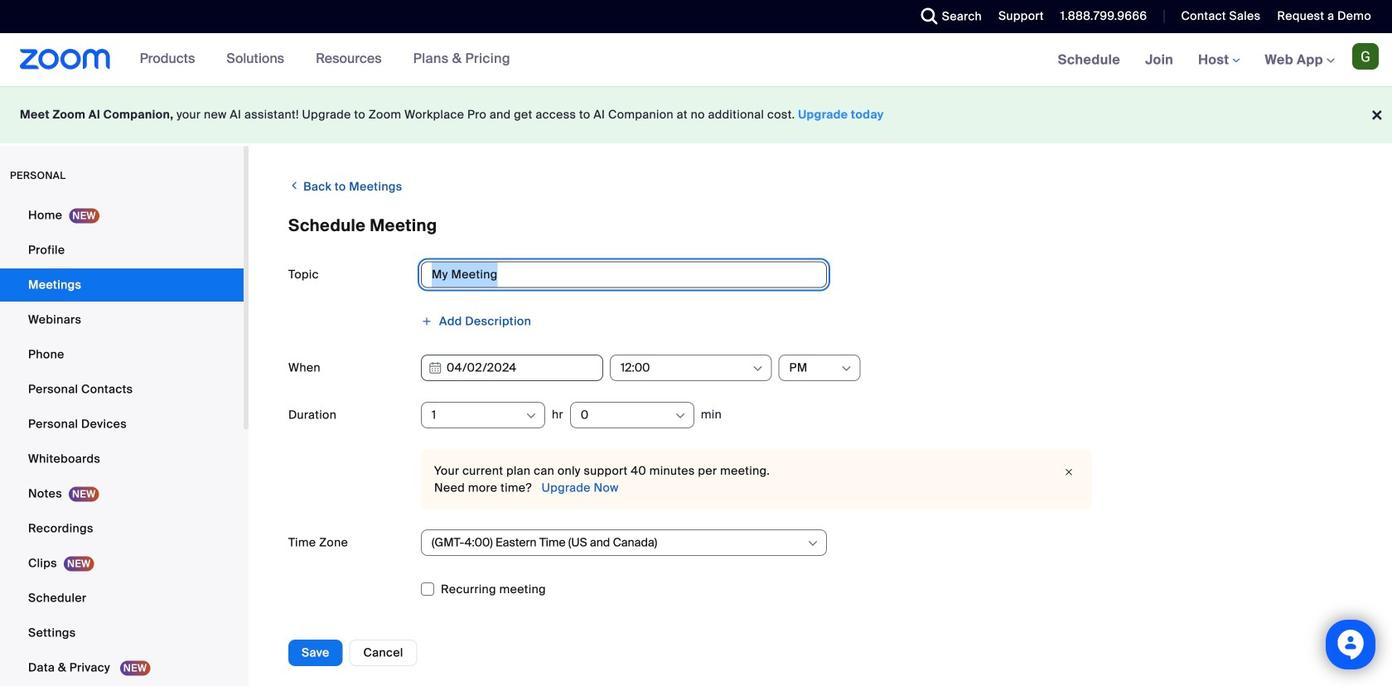 Task type: vqa. For each thing, say whether or not it's contained in the screenshot.
the My Meeting text box
yes



Task type: describe. For each thing, give the bounding box(es) containing it.
choose date text field
[[421, 355, 603, 381]]

meetings navigation
[[1046, 33, 1393, 87]]

show options image for select start time text box
[[751, 362, 765, 375]]

left image
[[288, 177, 300, 194]]

personal menu menu
[[0, 199, 244, 686]]

select time zone text field
[[432, 530, 806, 555]]



Task type: locate. For each thing, give the bounding box(es) containing it.
add image
[[421, 316, 433, 327]]

show options image
[[751, 362, 765, 375], [807, 537, 820, 550]]

0 vertical spatial show options image
[[751, 362, 765, 375]]

banner
[[0, 33, 1393, 87]]

0 horizontal spatial show options image
[[525, 409, 538, 423]]

1 horizontal spatial show options image
[[674, 409, 687, 423]]

1 vertical spatial show options image
[[807, 537, 820, 550]]

1 horizontal spatial show options image
[[807, 537, 820, 550]]

My Meeting text field
[[421, 262, 827, 288]]

0 horizontal spatial show options image
[[751, 362, 765, 375]]

product information navigation
[[127, 33, 523, 86]]

footer
[[0, 86, 1393, 143]]

2 horizontal spatial show options image
[[840, 362, 853, 375]]

close image
[[1059, 464, 1079, 481]]

profile picture image
[[1353, 43, 1379, 70]]

show options image for select time zone text box
[[807, 537, 820, 550]]

zoom logo image
[[20, 49, 111, 70]]

show options image
[[840, 362, 853, 375], [525, 409, 538, 423], [674, 409, 687, 423]]

select start time text field
[[621, 356, 751, 380]]



